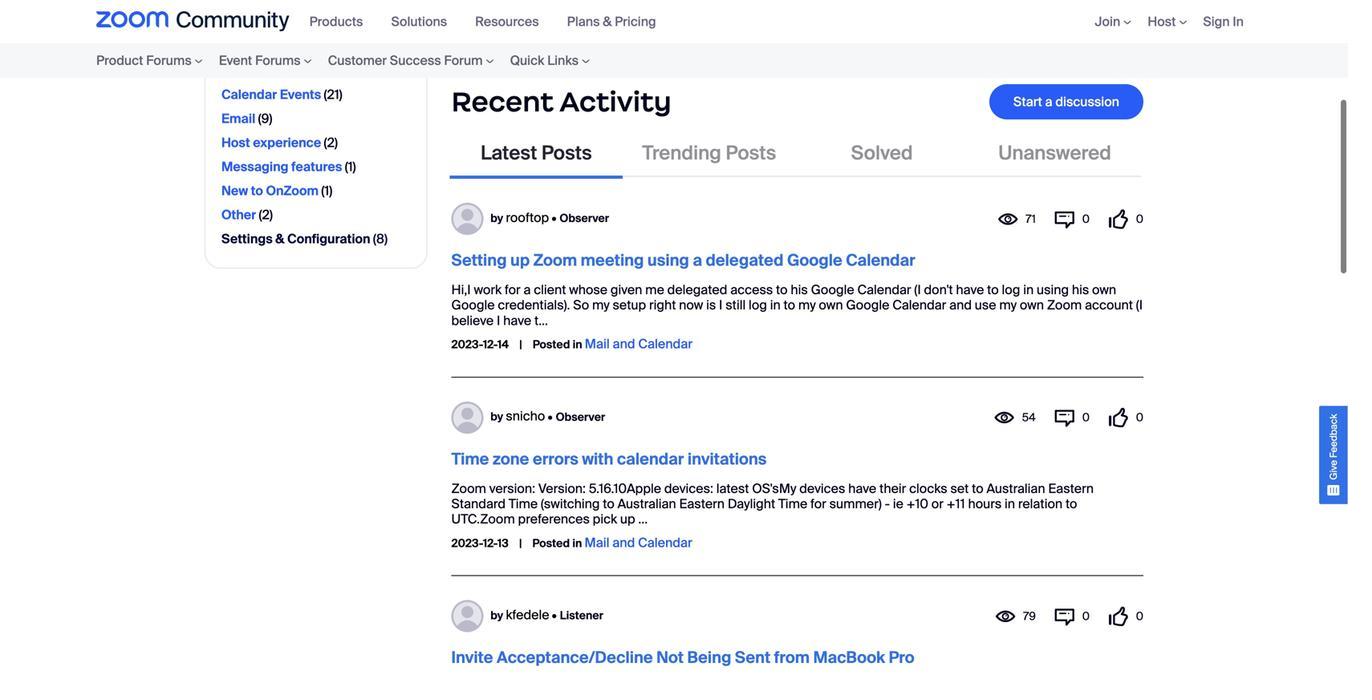 Task type: vqa. For each thing, say whether or not it's contained in the screenshot.


Task type: describe. For each thing, give the bounding box(es) containing it.
mail for with
[[585, 535, 610, 552]]

9
[[261, 110, 269, 127]]

settings inside calendar events 21 email 9 host experience 2 messaging features 1 new to onzoom 1 other 2 settings & configuration 8
[[222, 231, 273, 247]]

• for errors
[[548, 410, 553, 425]]

for inside hi,i work for a client whose given me delegated access to his google calendar (i don't have to log in using his own google credentials). so my setup right now is i still log in to my own google calendar and use my own zoom account (i believe i have t...
[[505, 282, 521, 299]]

in inside 2023-12-13 | posted in mail and calendar
[[573, 537, 582, 551]]

credentials).
[[498, 297, 570, 314]]

new to onzoom link
[[222, 180, 319, 202]]

calendar
[[617, 449, 684, 470]]

product forums
[[96, 52, 192, 69]]

a inside hi,i work for a client whose given me delegated access to his google calendar (i don't have to log in using his own google credentials). so my setup right now is i still log in to my own google calendar and use my own zoom account (i believe i have t...
[[524, 282, 531, 299]]

observer for meeting
[[560, 211, 609, 226]]

showing
[[472, 39, 523, 56]]

whose
[[569, 282, 608, 299]]

1 my from the left
[[592, 297, 610, 314]]

posted for zoom
[[533, 338, 570, 352]]

by rooftop • observer
[[491, 209, 609, 226]]

menu bar containing product forums
[[64, 43, 630, 78]]

start a discussion link
[[990, 84, 1144, 120]]

all
[[811, 39, 824, 56]]

0 horizontal spatial time
[[452, 449, 489, 470]]

plans & pricing link
[[567, 13, 668, 30]]

setup
[[613, 297, 646, 314]]

2 his from the left
[[1072, 282, 1090, 299]]

and for time zone errors with calendar invitations
[[613, 535, 635, 552]]

errors
[[533, 449, 579, 470]]

don't
[[924, 282, 953, 299]]

new
[[222, 182, 248, 199]]

by kfedele • listener
[[491, 607, 604, 624]]

1 horizontal spatial 1
[[348, 158, 353, 175]]

time zone errors with calendar invitations
[[452, 449, 767, 470]]

0 horizontal spatial log
[[749, 297, 767, 314]]

host link
[[1148, 13, 1188, 30]]

ie
[[893, 496, 904, 513]]

8
[[376, 231, 385, 247]]

0 horizontal spatial (i
[[915, 282, 921, 299]]

calendar events 21 email 9 host experience 2 messaging features 1 new to onzoom 1 other 2 settings & configuration 8
[[222, 86, 385, 247]]

1 horizontal spatial zoom
[[534, 250, 577, 271]]

5.16.10apple
[[589, 481, 662, 498]]

plans
[[567, 13, 600, 30]]

2 horizontal spatial time
[[779, 496, 808, 513]]

me
[[646, 282, 665, 299]]

latest posts
[[481, 141, 592, 166]]

topics heading
[[222, 43, 411, 69]]

daylight
[[728, 496, 776, 513]]

preferences
[[518, 511, 590, 528]]

discussion
[[1056, 94, 1120, 110]]

links
[[548, 52, 579, 69]]

2 horizontal spatial have
[[956, 282, 984, 299]]

zoom inside hi,i work for a client whose given me delegated access to his google calendar (i don't have to log in using his own google credentials). so my setup right now is i still log in to my own google calendar and use my own zoom account (i believe i have t...
[[1047, 297, 1082, 314]]

and inside hi,i work for a client whose given me delegated access to his google calendar (i don't have to log in using his own google credentials). so my setup right now is i still log in to my own google calendar and use my own zoom account (i believe i have t...
[[950, 297, 972, 314]]

and for setting up zoom meeting using a delegated google calendar
[[613, 336, 635, 353]]

| for zone
[[519, 537, 522, 551]]

setting
[[452, 250, 507, 271]]

still
[[726, 297, 746, 314]]

0 horizontal spatial 1
[[325, 182, 329, 199]]

sign in
[[1204, 13, 1244, 30]]

using inside hi,i work for a client whose given me delegated access to his google calendar (i don't have to log in using his own google credentials). so my setup right now is i still log in to my own google calendar and use my own zoom account (i believe i have t...
[[1037, 282, 1069, 299]]

-
[[885, 496, 890, 513]]

hi,i
[[452, 282, 471, 299]]

zoom version: version: 5.16.10apple devices: latest os'smy devices have their clocks set to australian eastern standard time (switching to australian eastern daylight time for summer) - ie +10 or +11 hours in relation to utc.zoom preferences pick up ...
[[452, 481, 1094, 528]]

customer success forum link
[[320, 43, 502, 78]]

clocks
[[910, 481, 948, 498]]

join link
[[1095, 13, 1132, 30]]

version:
[[489, 481, 535, 498]]

1 horizontal spatial 2
[[327, 134, 335, 151]]

invite acceptance/decline not being sent from macbook pro
[[452, 648, 915, 669]]

list containing calendar events
[[222, 83, 411, 252]]

show all topics link
[[775, 39, 864, 56]]

resources
[[475, 13, 539, 30]]

quick links
[[510, 52, 579, 69]]

version:
[[539, 481, 586, 498]]

event forums link
[[211, 43, 320, 78]]

showing topics with label settings & configuration . show all topics
[[472, 39, 864, 56]]

2023- for setting up zoom meeting using a delegated google calendar
[[452, 338, 483, 352]]

client
[[534, 282, 566, 299]]

posted for errors
[[533, 537, 570, 551]]

by for setting
[[491, 211, 503, 226]]

• inside by kfedele • listener
[[552, 609, 557, 624]]

their
[[880, 481, 907, 498]]

1 vertical spatial 2
[[262, 207, 270, 223]]

1 vertical spatial a
[[693, 250, 702, 271]]

2 topics from the left
[[827, 39, 864, 56]]

devices:
[[665, 481, 714, 498]]

79
[[1024, 610, 1036, 624]]

mail and calendar link for calendar
[[585, 535, 693, 552]]

1 horizontal spatial configuration
[[688, 39, 769, 56]]

snicho link
[[506, 408, 545, 425]]

0 horizontal spatial i
[[497, 313, 500, 329]]

mail for meeting
[[585, 336, 610, 353]]

configuration inside calendar events 21 email 9 host experience 2 messaging features 1 new to onzoom 1 other 2 settings & configuration 8
[[287, 231, 371, 247]]

messaging features link
[[222, 156, 342, 178]]

trending
[[642, 141, 722, 166]]

snicho image
[[452, 402, 484, 434]]

observer for with
[[556, 410, 605, 425]]

0 vertical spatial with
[[565, 39, 589, 56]]

start a discussion
[[1014, 94, 1120, 110]]

now
[[679, 297, 703, 314]]

2 horizontal spatial &
[[676, 39, 685, 56]]

14
[[498, 338, 509, 352]]

in inside zoom version: version: 5.16.10apple devices: latest os'smy devices have their clocks set to australian eastern standard time (switching to australian eastern daylight time for summer) - ie +10 or +11 hours in relation to utc.zoom preferences pick up ...
[[1005, 496, 1016, 513]]

latest
[[481, 141, 537, 166]]

standard
[[452, 496, 506, 513]]

latest
[[717, 481, 749, 498]]

sign
[[1204, 13, 1230, 30]]

t...
[[535, 313, 548, 329]]

21
[[327, 86, 339, 103]]

customer
[[328, 52, 387, 69]]

onzoom
[[266, 182, 319, 199]]

product forums link
[[96, 43, 211, 78]]

delegated inside hi,i work for a client whose given me delegated access to his google calendar (i don't have to log in using his own google credentials). so my setup right now is i still log in to my own google calendar and use my own zoom account (i believe i have t...
[[668, 282, 728, 299]]

1 horizontal spatial time
[[509, 496, 538, 513]]

& inside calendar events 21 email 9 host experience 2 messaging features 1 new to onzoom 1 other 2 settings & configuration 8
[[276, 231, 284, 247]]

1 horizontal spatial australian
[[987, 481, 1046, 498]]

event forums
[[219, 52, 301, 69]]

sign in link
[[1204, 13, 1244, 30]]

hours
[[968, 496, 1002, 513]]

0 vertical spatial using
[[648, 250, 689, 271]]

(switching
[[541, 496, 600, 513]]

rooftop link
[[506, 209, 549, 226]]

believe
[[452, 313, 494, 329]]



Task type: locate. For each thing, give the bounding box(es) containing it.
1 vertical spatial have
[[503, 313, 532, 329]]

by inside by rooftop • observer
[[491, 211, 503, 226]]

time left version:
[[509, 496, 538, 513]]

0 vertical spatial 1
[[348, 158, 353, 175]]

|
[[520, 338, 522, 352], [519, 537, 522, 551]]

1 horizontal spatial log
[[1002, 282, 1021, 299]]

label
[[593, 39, 621, 56]]

1 vertical spatial observer
[[556, 410, 605, 425]]

.
[[769, 39, 772, 56]]

plans & pricing
[[567, 13, 656, 30]]

0 vertical spatial |
[[520, 338, 522, 352]]

• inside by rooftop • observer
[[552, 211, 557, 226]]

topics right all
[[827, 39, 864, 56]]

by right rooftop icon on the top
[[491, 211, 503, 226]]

products
[[310, 13, 363, 30]]

relation
[[1019, 496, 1063, 513]]

2023- inside 2023-12-14 | posted in mail and calendar
[[452, 338, 483, 352]]

12- down the believe
[[483, 338, 498, 352]]

my
[[592, 297, 610, 314], [799, 297, 816, 314], [1000, 297, 1017, 314]]

1 vertical spatial |
[[519, 537, 522, 551]]

australian right the pick
[[618, 496, 676, 513]]

topics
[[222, 43, 290, 69]]

2 horizontal spatial zoom
[[1047, 297, 1082, 314]]

1 horizontal spatial posts
[[726, 141, 776, 166]]

12- for time
[[483, 537, 498, 551]]

0 vertical spatial posted
[[533, 338, 570, 352]]

mail down so
[[585, 336, 610, 353]]

observer up meeting
[[560, 211, 609, 226]]

experience
[[253, 134, 321, 151]]

posted inside 2023-12-14 | posted in mail and calendar
[[533, 338, 570, 352]]

menu bar containing join
[[1071, 0, 1252, 43]]

0 horizontal spatial 2
[[262, 207, 270, 223]]

| for up
[[520, 338, 522, 352]]

2 vertical spatial •
[[552, 609, 557, 624]]

in right hours
[[1005, 496, 1016, 513]]

• right snicho
[[548, 410, 553, 425]]

0 vertical spatial a
[[1046, 94, 1053, 110]]

configuration left 8
[[287, 231, 371, 247]]

1 vertical spatial •
[[548, 410, 553, 425]]

log right use
[[1002, 282, 1021, 299]]

zoom
[[534, 250, 577, 271], [1047, 297, 1082, 314], [452, 481, 486, 498]]

71
[[1026, 212, 1036, 227]]

posts right trending
[[726, 141, 776, 166]]

settings down pricing
[[624, 39, 673, 56]]

posted down the t...
[[533, 338, 570, 352]]

have inside zoom version: version: 5.16.10apple devices: latest os'smy devices have their clocks set to australian eastern standard time (switching to australian eastern daylight time for summer) - ie +10 or +11 hours in relation to utc.zoom preferences pick up ...
[[849, 481, 877, 498]]

1 horizontal spatial host
[[1148, 13, 1176, 30]]

i up 14
[[497, 313, 500, 329]]

0 vertical spatial •
[[552, 211, 557, 226]]

log
[[1002, 282, 1021, 299], [749, 297, 767, 314]]

a left client
[[524, 282, 531, 299]]

1 vertical spatial mail and calendar link
[[585, 535, 693, 552]]

mail down the pick
[[585, 535, 610, 552]]

by right kfedele image
[[491, 609, 503, 624]]

• for zoom
[[552, 211, 557, 226]]

menu bar containing products
[[302, 0, 676, 43]]

summer)
[[830, 496, 882, 513]]

| right 13
[[519, 537, 522, 551]]

1 horizontal spatial (i
[[1137, 297, 1143, 314]]

1 vertical spatial settings
[[222, 231, 273, 247]]

0 horizontal spatial host
[[222, 134, 250, 151]]

0 horizontal spatial australian
[[618, 496, 676, 513]]

using left account
[[1037, 282, 1069, 299]]

log right "still"
[[749, 297, 767, 314]]

listener
[[560, 609, 604, 624]]

my right use
[[1000, 297, 1017, 314]]

rooftop image
[[452, 203, 484, 235]]

is
[[707, 297, 716, 314]]

1 horizontal spatial i
[[719, 297, 723, 314]]

topics down resources link
[[526, 39, 562, 56]]

1 horizontal spatial a
[[693, 250, 702, 271]]

1 vertical spatial by
[[491, 410, 503, 425]]

1 vertical spatial 1
[[325, 182, 329, 199]]

settings down "other"
[[222, 231, 273, 247]]

events
[[280, 86, 321, 103]]

0 horizontal spatial eastern
[[680, 496, 725, 513]]

0 vertical spatial mail and calendar link
[[585, 336, 693, 353]]

2023- down utc.zoom
[[452, 537, 483, 551]]

posted inside 2023-12-13 | posted in mail and calendar
[[533, 537, 570, 551]]

0 vertical spatial mail
[[585, 336, 610, 353]]

1 horizontal spatial using
[[1037, 282, 1069, 299]]

up
[[511, 250, 530, 271], [620, 511, 635, 528]]

zoom up utc.zoom
[[452, 481, 486, 498]]

(i left don't
[[915, 282, 921, 299]]

devices
[[800, 481, 846, 498]]

0 horizontal spatial for
[[505, 282, 521, 299]]

australian right set
[[987, 481, 1046, 498]]

2023-12-14 | posted in mail and calendar
[[452, 336, 693, 353]]

2 horizontal spatial my
[[1000, 297, 1017, 314]]

pricing
[[615, 13, 656, 30]]

configuration
[[688, 39, 769, 56], [287, 231, 371, 247]]

2 vertical spatial zoom
[[452, 481, 486, 498]]

posts down recent activity
[[542, 141, 592, 166]]

0 horizontal spatial up
[[511, 250, 530, 271]]

by inside by kfedele • listener
[[491, 609, 503, 624]]

own
[[1093, 282, 1117, 299], [819, 297, 843, 314], [1020, 297, 1044, 314]]

delegated down setting up zoom meeting using a delegated google calendar
[[668, 282, 728, 299]]

1 horizontal spatial up
[[620, 511, 635, 528]]

| right 14
[[520, 338, 522, 352]]

1 right features
[[348, 158, 353, 175]]

and down the pick
[[613, 535, 635, 552]]

utc.zoom
[[452, 511, 515, 528]]

in right "still"
[[770, 297, 781, 314]]

host experience link
[[222, 131, 321, 154]]

1 horizontal spatial topics
[[827, 39, 864, 56]]

0 horizontal spatial zoom
[[452, 481, 486, 498]]

recent
[[452, 84, 554, 119]]

up inside zoom version: version: 5.16.10apple devices: latest os'smy devices have their clocks set to australian eastern standard time (switching to australian eastern daylight time for summer) - ie +10 or +11 hours in relation to utc.zoom preferences pick up ...
[[620, 511, 635, 528]]

1 vertical spatial delegated
[[668, 282, 728, 299]]

mail and calendar link for using
[[585, 336, 693, 353]]

other
[[222, 207, 256, 223]]

2 up features
[[327, 134, 335, 151]]

1 vertical spatial posted
[[533, 537, 570, 551]]

+10
[[907, 496, 929, 513]]

2 posted from the top
[[533, 537, 570, 551]]

features
[[291, 158, 342, 175]]

2023-12-13 | posted in mail and calendar
[[452, 535, 693, 552]]

zoom left account
[[1047, 297, 1082, 314]]

set
[[951, 481, 969, 498]]

to
[[251, 182, 263, 199], [776, 282, 788, 299], [988, 282, 999, 299], [784, 297, 796, 314], [972, 481, 984, 498], [603, 496, 615, 513], [1066, 496, 1078, 513]]

1 12- from the top
[[483, 338, 498, 352]]

list
[[222, 83, 411, 252]]

0 horizontal spatial own
[[819, 297, 843, 314]]

my right so
[[592, 297, 610, 314]]

3 by from the top
[[491, 609, 503, 624]]

to inside calendar events 21 email 9 host experience 2 messaging features 1 new to onzoom 1 other 2 settings & configuration 8
[[251, 182, 263, 199]]

not
[[657, 648, 684, 669]]

...
[[639, 511, 648, 528]]

• inside by snicho • observer
[[548, 410, 553, 425]]

2023- down the believe
[[452, 338, 483, 352]]

12- for setting
[[483, 338, 498, 352]]

1 topics from the left
[[526, 39, 562, 56]]

0 vertical spatial settings
[[624, 39, 673, 56]]

unanswered
[[999, 141, 1112, 166]]

pick
[[593, 511, 617, 528]]

1 horizontal spatial his
[[1072, 282, 1090, 299]]

0 vertical spatial observer
[[560, 211, 609, 226]]

0 horizontal spatial have
[[503, 313, 532, 329]]

event
[[219, 52, 252, 69]]

product
[[96, 52, 143, 69]]

1 horizontal spatial my
[[799, 297, 816, 314]]

(i
[[915, 282, 921, 299], [1137, 297, 1143, 314]]

calendar events link
[[222, 83, 321, 106]]

1 vertical spatial zoom
[[1047, 297, 1082, 314]]

2 mail and calendar link from the top
[[585, 535, 693, 552]]

0 vertical spatial zoom
[[534, 250, 577, 271]]

google
[[787, 250, 843, 271], [811, 282, 855, 299], [452, 297, 495, 314], [846, 297, 890, 314]]

12- inside 2023-12-13 | posted in mail and calendar
[[483, 537, 498, 551]]

join
[[1095, 13, 1121, 30]]

0 vertical spatial for
[[505, 282, 521, 299]]

2023- for time zone errors with calendar invitations
[[452, 537, 483, 551]]

by for time
[[491, 410, 503, 425]]

0 vertical spatial 12-
[[483, 338, 498, 352]]

have left the t...
[[503, 313, 532, 329]]

zoom inside zoom version: version: 5.16.10apple devices: latest os'smy devices have their clocks set to australian eastern standard time (switching to australian eastern daylight time for summer) - ie +10 or +11 hours in relation to utc.zoom preferences pick up ...
[[452, 481, 486, 498]]

2 2023- from the top
[[452, 537, 483, 551]]

1 posts from the left
[[542, 141, 592, 166]]

& right label
[[676, 39, 685, 56]]

from
[[774, 648, 810, 669]]

1 mail from the top
[[585, 336, 610, 353]]

my right access in the right top of the page
[[799, 297, 816, 314]]

hi,i work for a client whose given me delegated access to his google calendar (i don't have to log in using his own google credentials). so my setup right now is i still log in to my own google calendar and use my own zoom account (i believe i have t...
[[452, 282, 1143, 329]]

australian
[[987, 481, 1046, 498], [618, 496, 676, 513]]

a up now
[[693, 250, 702, 271]]

i right is
[[719, 297, 723, 314]]

invite acceptance/decline not being sent from macbook pro link
[[452, 648, 915, 669]]

calendar inside calendar events 21 email 9 host experience 2 messaging features 1 new to onzoom 1 other 2 settings & configuration 8
[[222, 86, 277, 103]]

1 horizontal spatial own
[[1020, 297, 1044, 314]]

1 by from the top
[[491, 211, 503, 226]]

2 12- from the top
[[483, 537, 498, 551]]

2 down new to onzoom link
[[262, 207, 270, 223]]

1 vertical spatial for
[[811, 496, 827, 513]]

configuration left show on the top
[[688, 39, 769, 56]]

(i right account
[[1137, 297, 1143, 314]]

2 forums from the left
[[255, 52, 301, 69]]

2 horizontal spatial a
[[1046, 94, 1053, 110]]

posted down preferences
[[533, 537, 570, 551]]

0 horizontal spatial settings
[[222, 231, 273, 247]]

posts for latest posts
[[542, 141, 592, 166]]

forums for event forums
[[255, 52, 301, 69]]

2 mail from the top
[[585, 535, 610, 552]]

zone
[[493, 449, 529, 470]]

given
[[611, 282, 643, 299]]

and
[[950, 297, 972, 314], [613, 336, 635, 353], [613, 535, 635, 552]]

2 posts from the left
[[726, 141, 776, 166]]

delegated
[[706, 250, 784, 271], [668, 282, 728, 299]]

2 vertical spatial have
[[849, 481, 877, 498]]

1 posted from the top
[[533, 338, 570, 352]]

in inside 2023-12-14 | posted in mail and calendar
[[573, 338, 583, 352]]

other link
[[222, 204, 256, 226]]

time left zone
[[452, 449, 489, 470]]

1 vertical spatial and
[[613, 336, 635, 353]]

1 horizontal spatial forums
[[255, 52, 301, 69]]

email link
[[222, 107, 256, 130]]

2 by from the top
[[491, 410, 503, 425]]

1 vertical spatial &
[[676, 39, 685, 56]]

posted
[[533, 338, 570, 352], [533, 537, 570, 551]]

in right use
[[1024, 282, 1034, 299]]

& down new to onzoom link
[[276, 231, 284, 247]]

1 vertical spatial configuration
[[287, 231, 371, 247]]

2 vertical spatial and
[[613, 535, 635, 552]]

1 horizontal spatial for
[[811, 496, 827, 513]]

| inside 2023-12-14 | posted in mail and calendar
[[520, 338, 522, 352]]

0 vertical spatial have
[[956, 282, 984, 299]]

1
[[348, 158, 353, 175], [325, 182, 329, 199]]

0 horizontal spatial my
[[592, 297, 610, 314]]

up left "..."
[[620, 511, 635, 528]]

work
[[474, 282, 502, 299]]

for inside zoom version: version: 5.16.10apple devices: latest os'smy devices have their clocks set to australian eastern standard time (switching to australian eastern daylight time for summer) - ie +10 or +11 hours in relation to utc.zoom preferences pick up ...
[[811, 496, 827, 513]]

1 forums from the left
[[146, 52, 192, 69]]

0 vertical spatial 2023-
[[452, 338, 483, 352]]

setting up zoom meeting using a delegated google calendar
[[452, 250, 916, 271]]

observer inside by snicho • observer
[[556, 410, 605, 425]]

meeting
[[581, 250, 644, 271]]

1 vertical spatial with
[[582, 449, 614, 470]]

macbook
[[814, 648, 886, 669]]

12- down utc.zoom
[[483, 537, 498, 551]]

2 vertical spatial &
[[276, 231, 284, 247]]

2 vertical spatial a
[[524, 282, 531, 299]]

0 vertical spatial up
[[511, 250, 530, 271]]

have left -
[[849, 481, 877, 498]]

host inside calendar events 21 email 9 host experience 2 messaging features 1 new to onzoom 1 other 2 settings & configuration 8
[[222, 134, 250, 151]]

0 vertical spatial delegated
[[706, 250, 784, 271]]

using up me
[[648, 250, 689, 271]]

so
[[573, 297, 589, 314]]

• right rooftop link
[[552, 211, 557, 226]]

1 mail and calendar link from the top
[[585, 336, 693, 353]]

forums up 'calendar events' link
[[255, 52, 301, 69]]

forum
[[444, 52, 483, 69]]

• right kfedele
[[552, 609, 557, 624]]

0 horizontal spatial configuration
[[287, 231, 371, 247]]

2 vertical spatial by
[[491, 609, 503, 624]]

0 horizontal spatial a
[[524, 282, 531, 299]]

time zone errors with calendar invitations link
[[452, 449, 767, 470]]

mail and calendar link down "..."
[[585, 535, 693, 552]]

3 my from the left
[[1000, 297, 1017, 314]]

observer up errors at the left bottom
[[556, 410, 605, 425]]

13
[[498, 537, 509, 551]]

0 horizontal spatial topics
[[526, 39, 562, 56]]

email
[[222, 110, 256, 127]]

& right plans
[[603, 13, 612, 30]]

forums for product forums
[[146, 52, 192, 69]]

or
[[932, 496, 944, 513]]

community.title image
[[96, 11, 290, 32]]

1 vertical spatial host
[[222, 134, 250, 151]]

posts for trending posts
[[726, 141, 776, 166]]

delegated up access in the right top of the page
[[706, 250, 784, 271]]

solutions link
[[391, 13, 459, 30]]

0 vertical spatial by
[[491, 211, 503, 226]]

trending posts
[[642, 141, 776, 166]]

a right start
[[1046, 94, 1053, 110]]

for left summer)
[[811, 496, 827, 513]]

1 2023- from the top
[[452, 338, 483, 352]]

products link
[[310, 13, 375, 30]]

0 horizontal spatial using
[[648, 250, 689, 271]]

2 horizontal spatial own
[[1093, 282, 1117, 299]]

have
[[956, 282, 984, 299], [503, 313, 532, 329], [849, 481, 877, 498]]

with up 5.16.10apple
[[582, 449, 614, 470]]

rooftop
[[506, 209, 549, 226]]

in down so
[[573, 338, 583, 352]]

zoom up client
[[534, 250, 577, 271]]

solved
[[851, 141, 913, 166]]

0 vertical spatial configuration
[[688, 39, 769, 56]]

his
[[791, 282, 808, 299], [1072, 282, 1090, 299]]

menu bar
[[302, 0, 676, 43], [1071, 0, 1252, 43], [64, 43, 630, 78]]

2023- inside 2023-12-13 | posted in mail and calendar
[[452, 537, 483, 551]]

forums down community.title image
[[146, 52, 192, 69]]

have right don't
[[956, 282, 984, 299]]

for right work on the left of the page
[[505, 282, 521, 299]]

with down plans
[[565, 39, 589, 56]]

customer success forum
[[328, 52, 483, 69]]

success
[[390, 52, 441, 69]]

+11
[[947, 496, 965, 513]]

0 horizontal spatial forums
[[146, 52, 192, 69]]

1 down features
[[325, 182, 329, 199]]

in down preferences
[[573, 537, 582, 551]]

0
[[1083, 212, 1090, 227], [1137, 212, 1144, 227], [1083, 411, 1090, 426], [1137, 411, 1144, 426], [1083, 610, 1090, 624], [1137, 610, 1144, 624]]

1 horizontal spatial settings
[[624, 39, 673, 56]]

in
[[1233, 13, 1244, 30]]

0 vertical spatial &
[[603, 13, 612, 30]]

1 vertical spatial mail
[[585, 535, 610, 552]]

12- inside 2023-12-14 | posted in mail and calendar
[[483, 338, 498, 352]]

1 vertical spatial up
[[620, 511, 635, 528]]

1 horizontal spatial &
[[603, 13, 612, 30]]

eastern
[[1049, 481, 1094, 498], [680, 496, 725, 513]]

host down email
[[222, 134, 250, 151]]

resources link
[[475, 13, 551, 30]]

1 his from the left
[[791, 282, 808, 299]]

0 horizontal spatial his
[[791, 282, 808, 299]]

| inside 2023-12-13 | posted in mail and calendar
[[519, 537, 522, 551]]

host inside menu bar
[[1148, 13, 1176, 30]]

by inside by snicho • observer
[[491, 410, 503, 425]]

0 horizontal spatial posts
[[542, 141, 592, 166]]

time right daylight
[[779, 496, 808, 513]]

kfedele image
[[452, 601, 484, 633]]

right
[[649, 297, 676, 314]]

posts
[[542, 141, 592, 166], [726, 141, 776, 166]]

mail and calendar link down setup at the top left of the page
[[585, 336, 693, 353]]

2 my from the left
[[799, 297, 816, 314]]

up right setting
[[511, 250, 530, 271]]

and down setup at the top left of the page
[[613, 336, 635, 353]]

1 horizontal spatial eastern
[[1049, 481, 1094, 498]]

and left use
[[950, 297, 972, 314]]

54
[[1022, 411, 1036, 426]]

by left snicho link
[[491, 410, 503, 425]]

observer inside by rooftop • observer
[[560, 211, 609, 226]]

host right join link
[[1148, 13, 1176, 30]]



